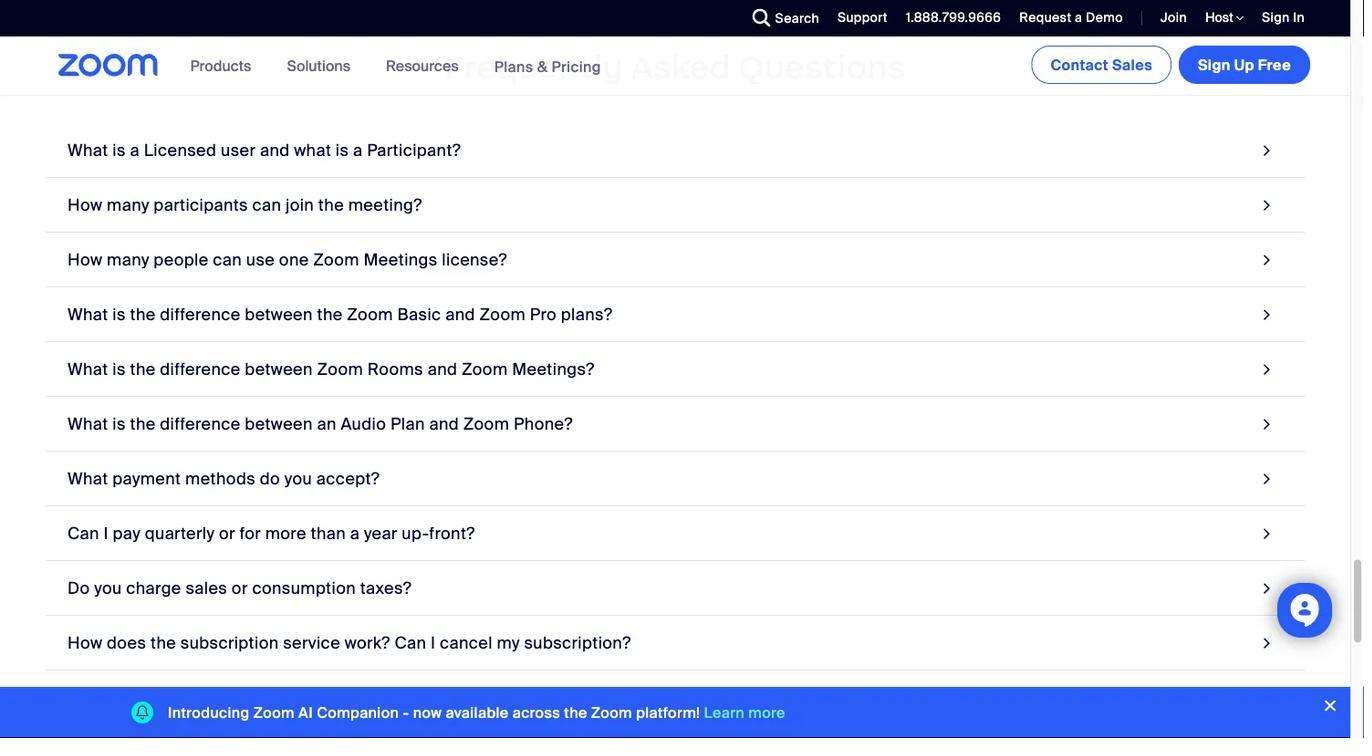 Task type: describe. For each thing, give the bounding box(es) containing it.
methods
[[185, 469, 256, 490]]

sign for sign up free
[[1199, 55, 1231, 74]]

do you charge sales or consumption taxes? button
[[46, 562, 1305, 616]]

or for quarterly
[[219, 523, 235, 544]]

learn
[[704, 703, 745, 723]]

meetings?
[[512, 359, 595, 380]]

subscription?
[[524, 633, 631, 654]]

my for subscription?
[[497, 633, 520, 654]]

quarterly
[[145, 523, 215, 544]]

right image inside how many participants can join the meeting? dropdown button
[[1259, 193, 1276, 217]]

where
[[68, 688, 119, 709]]

how for how does the subscription service work? can i cancel my subscription?
[[68, 633, 103, 654]]

-
[[403, 703, 409, 723]]

where can i find a zoom w-9 for my business? button
[[46, 671, 1305, 726]]

can for people
[[213, 249, 242, 270]]

licensed
[[144, 140, 217, 161]]

now
[[413, 703, 442, 723]]

is for what is the difference between the zoom basic and zoom pro plans?
[[113, 304, 126, 325]]

meetings
[[364, 249, 438, 270]]

you inside "dropdown button"
[[285, 469, 312, 490]]

sales
[[186, 578, 227, 599]]

host button
[[1206, 9, 1244, 26]]

does
[[107, 633, 146, 654]]

how many people can use one zoom meetings license?
[[68, 249, 508, 270]]

and inside what is the difference between the zoom basic and zoom pro plans? dropdown button
[[446, 304, 475, 325]]

right image for license?
[[1259, 248, 1276, 272]]

zoom right one
[[313, 249, 359, 270]]

what for what is the difference between zoom rooms and zoom meetings?
[[68, 359, 108, 380]]

cancel
[[440, 633, 493, 654]]

what is the difference between zoom rooms and zoom meetings?
[[68, 359, 595, 380]]

is for what is the difference between an audio plan and zoom phone?
[[113, 414, 126, 435]]

license?
[[442, 249, 508, 270]]

or for sales
[[232, 578, 248, 599]]

frequently
[[445, 47, 624, 87]]

available
[[446, 703, 509, 723]]

find
[[166, 688, 196, 709]]

phone?
[[514, 414, 573, 435]]

join
[[1161, 9, 1188, 26]]

what is a licensed user and what is a participant?
[[68, 140, 461, 161]]

contact sales
[[1051, 55, 1153, 74]]

zoom left pro
[[480, 304, 526, 325]]

ai
[[299, 703, 313, 723]]

request
[[1020, 9, 1072, 26]]

rooms
[[368, 359, 424, 380]]

how many people can use one zoom meetings license? button
[[46, 233, 1305, 288]]

resources
[[386, 56, 459, 75]]

one
[[279, 249, 309, 270]]

plans & pricing
[[494, 57, 601, 76]]

what payment methods do you accept?
[[68, 469, 380, 490]]

right image for zoom
[[1259, 357, 1276, 382]]

what is the difference between an audio plan and zoom phone?
[[68, 414, 573, 435]]

what is the difference between the zoom basic and zoom pro plans? button
[[46, 288, 1305, 343]]

companion
[[317, 703, 399, 723]]

and inside what is a licensed user and what is a participant? dropdown button
[[260, 140, 290, 161]]

&
[[537, 57, 548, 76]]

pay
[[113, 523, 141, 544]]

than
[[311, 523, 346, 544]]

a left year
[[350, 523, 360, 544]]

0 horizontal spatial i
[[104, 523, 108, 544]]

between for an
[[245, 414, 313, 435]]

introducing zoom ai companion - now available across the zoom platform! learn more
[[168, 703, 786, 723]]

9
[[286, 688, 297, 709]]

meetings navigation
[[1028, 37, 1314, 88]]

search button
[[739, 0, 824, 37]]

questions
[[739, 47, 906, 87]]

zoom left platform!
[[591, 703, 633, 723]]

host
[[1206, 9, 1237, 26]]

how many participants can join the meeting? button
[[46, 178, 1305, 233]]

product information navigation
[[177, 37, 615, 96]]

participant?
[[367, 140, 461, 161]]

what payment methods do you accept? button
[[46, 452, 1305, 507]]

difference for zoom
[[160, 359, 241, 380]]

1 horizontal spatial i
[[156, 688, 161, 709]]

zoom left the w-
[[214, 688, 260, 709]]

pro
[[530, 304, 557, 325]]

how does the subscription service work? can i cancel my subscription? button
[[46, 616, 1305, 671]]

what is the difference between an audio plan and zoom phone? button
[[46, 397, 1305, 452]]

tab list containing what is a licensed user and what is a participant?
[[46, 123, 1305, 738]]

payment
[[113, 469, 181, 490]]

and inside 'what is the difference between an audio plan and zoom phone?' dropdown button
[[429, 414, 459, 435]]

right image for up-
[[1259, 521, 1276, 546]]

meeting?
[[348, 195, 422, 216]]

search
[[776, 10, 820, 26]]

how for how many participants can join the meeting?
[[68, 195, 103, 216]]

what is the difference between zoom rooms and zoom meetings? button
[[46, 343, 1305, 397]]

do you charge sales or consumption taxes?
[[68, 578, 412, 599]]

plans?
[[561, 304, 613, 325]]

join link up meetings navigation
[[1161, 9, 1188, 26]]

solutions button
[[287, 37, 359, 95]]

where can i find a zoom w-9 for my business?
[[68, 688, 434, 709]]

right image inside what payment methods do you accept? "dropdown button"
[[1259, 467, 1276, 491]]

contact sales link
[[1032, 46, 1172, 84]]

platform!
[[636, 703, 701, 723]]

zoom down the what is the difference between the zoom basic and zoom pro plans?
[[317, 359, 363, 380]]

participants
[[154, 195, 248, 216]]

up
[[1235, 55, 1255, 74]]

user
[[221, 140, 256, 161]]

1 horizontal spatial for
[[301, 688, 323, 709]]

front?
[[429, 523, 475, 544]]



Task type: locate. For each thing, give the bounding box(es) containing it.
1 between from the top
[[245, 304, 313, 325]]

you
[[285, 469, 312, 490], [94, 578, 122, 599]]

0 vertical spatial between
[[245, 304, 313, 325]]

in
[[1294, 9, 1305, 26]]

3 right image from the top
[[1259, 302, 1276, 327]]

asked
[[631, 47, 731, 87]]

1 vertical spatial can
[[213, 249, 242, 270]]

and inside the what is the difference between zoom rooms and zoom meetings? dropdown button
[[428, 359, 458, 380]]

subscription
[[181, 633, 279, 654]]

5 right image from the top
[[1259, 521, 1276, 546]]

and
[[260, 140, 290, 161], [446, 304, 475, 325], [428, 359, 458, 380], [429, 414, 459, 435]]

4 what from the top
[[68, 414, 108, 435]]

4 right image from the top
[[1259, 412, 1276, 437]]

zoom left basic
[[347, 304, 393, 325]]

right image for for
[[1259, 686, 1276, 710]]

3 between from the top
[[245, 414, 313, 435]]

many inside how many people can use one zoom meetings license? dropdown button
[[107, 249, 149, 270]]

what is the difference between the zoom basic and zoom pro plans?
[[68, 304, 613, 325]]

a right the what
[[353, 140, 363, 161]]

request a demo link
[[1006, 0, 1128, 37], [1020, 9, 1124, 26]]

what for what is the difference between an audio plan and zoom phone?
[[68, 414, 108, 435]]

3 what from the top
[[68, 359, 108, 380]]

1 vertical spatial more
[[749, 703, 786, 723]]

1 horizontal spatial sign
[[1263, 9, 1290, 26]]

sign in
[[1263, 9, 1305, 26]]

5 what from the top
[[68, 469, 108, 490]]

and right plan
[[429, 414, 459, 435]]

0 vertical spatial difference
[[160, 304, 241, 325]]

sign up free
[[1199, 55, 1292, 74]]

i left 'pay'
[[104, 523, 108, 544]]

products button
[[190, 37, 260, 95]]

do
[[260, 469, 280, 490]]

how
[[68, 195, 103, 216], [68, 249, 103, 270], [68, 633, 103, 654]]

or right quarterly
[[219, 523, 235, 544]]

products
[[190, 56, 251, 75]]

0 horizontal spatial more
[[265, 523, 307, 544]]

right image for pro
[[1259, 302, 1276, 327]]

right image inside how many people can use one zoom meetings license? dropdown button
[[1259, 248, 1276, 272]]

sign up free button
[[1179, 46, 1311, 84]]

can left 'pay'
[[68, 523, 99, 544]]

work?
[[345, 633, 390, 654]]

contact
[[1051, 55, 1109, 74]]

0 vertical spatial how
[[68, 195, 103, 216]]

1 vertical spatial difference
[[160, 359, 241, 380]]

2 many from the top
[[107, 249, 149, 270]]

1 vertical spatial or
[[232, 578, 248, 599]]

0 vertical spatial can
[[68, 523, 99, 544]]

what
[[294, 140, 332, 161]]

or inside do you charge sales or consumption taxes? dropdown button
[[232, 578, 248, 599]]

what for what is a licensed user and what is a participant?
[[68, 140, 108, 161]]

zoom left meetings?
[[462, 359, 508, 380]]

solutions
[[287, 56, 351, 75]]

3 difference from the top
[[160, 414, 241, 435]]

many inside how many participants can join the meeting? dropdown button
[[107, 195, 149, 216]]

is for what is a licensed user and what is a participant?
[[113, 140, 126, 161]]

sign for sign in
[[1263, 9, 1290, 26]]

0 horizontal spatial can
[[123, 688, 152, 709]]

how many participants can join the meeting?
[[68, 195, 422, 216]]

many left people
[[107, 249, 149, 270]]

business?
[[354, 688, 434, 709]]

2 difference from the top
[[160, 359, 241, 380]]

zoom logo image
[[58, 54, 158, 77]]

1 difference from the top
[[160, 304, 241, 325]]

right image inside can i pay quarterly or for more than a year up-front? dropdown button
[[1259, 521, 1276, 546]]

2 horizontal spatial i
[[431, 633, 436, 654]]

or
[[219, 523, 235, 544], [232, 578, 248, 599]]

what for what payment methods do you accept?
[[68, 469, 108, 490]]

2 vertical spatial can
[[123, 688, 152, 709]]

my
[[497, 633, 520, 654], [327, 688, 350, 709]]

join link left "host"
[[1147, 0, 1192, 37]]

free
[[1259, 55, 1292, 74]]

between for zoom
[[245, 359, 313, 380]]

accept?
[[317, 469, 380, 490]]

charge
[[126, 578, 181, 599]]

right image for subscription?
[[1259, 631, 1276, 656]]

and right basic
[[446, 304, 475, 325]]

1 horizontal spatial my
[[497, 633, 520, 654]]

1 right image from the top
[[1259, 248, 1276, 272]]

banner containing contact sales
[[37, 37, 1314, 96]]

4 right image from the top
[[1259, 576, 1276, 601]]

more right learn
[[749, 703, 786, 723]]

what
[[68, 140, 108, 161], [68, 304, 108, 325], [68, 359, 108, 380], [68, 414, 108, 435], [68, 469, 108, 490]]

1 vertical spatial can
[[395, 633, 427, 654]]

0 vertical spatial i
[[104, 523, 108, 544]]

0 horizontal spatial sign
[[1199, 55, 1231, 74]]

0 vertical spatial for
[[240, 523, 261, 544]]

0 vertical spatial or
[[219, 523, 235, 544]]

a left licensed at the left
[[130, 140, 140, 161]]

0 vertical spatial sign
[[1263, 9, 1290, 26]]

1 many from the top
[[107, 195, 149, 216]]

more inside can i pay quarterly or for more than a year up-front? dropdown button
[[265, 523, 307, 544]]

can left join
[[252, 195, 281, 216]]

1.888.799.9666
[[906, 9, 1002, 26]]

right image
[[1259, 138, 1276, 163], [1259, 193, 1276, 217], [1259, 302, 1276, 327], [1259, 412, 1276, 437], [1259, 521, 1276, 546], [1259, 631, 1276, 656]]

2 vertical spatial i
[[156, 688, 161, 709]]

my right cancel
[[497, 633, 520, 654]]

1 horizontal spatial more
[[749, 703, 786, 723]]

basic
[[398, 304, 441, 325]]

demo
[[1086, 9, 1124, 26]]

1 horizontal spatial can
[[395, 633, 427, 654]]

year
[[364, 523, 398, 544]]

up-
[[402, 523, 429, 544]]

sign
[[1263, 9, 1290, 26], [1199, 55, 1231, 74]]

2 right image from the top
[[1259, 193, 1276, 217]]

tab list
[[46, 123, 1305, 738]]

service
[[283, 633, 341, 654]]

can i pay quarterly or for more than a year up-front? button
[[46, 507, 1305, 562]]

right image inside the what is the difference between zoom rooms and zoom meetings? dropdown button
[[1259, 357, 1276, 382]]

right image inside what is the difference between the zoom basic and zoom pro plans? dropdown button
[[1259, 302, 1276, 327]]

1 vertical spatial you
[[94, 578, 122, 599]]

0 horizontal spatial you
[[94, 578, 122, 599]]

and right rooms
[[428, 359, 458, 380]]

right image inside what is a licensed user and what is a participant? dropdown button
[[1259, 138, 1276, 163]]

many for participants
[[107, 195, 149, 216]]

can for participants
[[252, 195, 281, 216]]

or right sales
[[232, 578, 248, 599]]

introducing
[[168, 703, 250, 723]]

between down how many people can use one zoom meetings license? at the left of the page
[[245, 304, 313, 325]]

frequently asked questions
[[445, 47, 906, 87]]

you right do at bottom
[[94, 578, 122, 599]]

sign left up
[[1199, 55, 1231, 74]]

0 vertical spatial you
[[285, 469, 312, 490]]

an
[[317, 414, 337, 435]]

2 how from the top
[[68, 249, 103, 270]]

2 vertical spatial how
[[68, 633, 103, 654]]

how for how many people can use one zoom meetings license?
[[68, 249, 103, 270]]

can
[[252, 195, 281, 216], [213, 249, 242, 270], [123, 688, 152, 709]]

1 horizontal spatial you
[[285, 469, 312, 490]]

what inside "dropdown button"
[[68, 469, 108, 490]]

right image inside 'what is the difference between an audio plan and zoom phone?' dropdown button
[[1259, 412, 1276, 437]]

a left demo
[[1075, 9, 1083, 26]]

2 between from the top
[[245, 359, 313, 380]]

difference for the
[[160, 304, 241, 325]]

is for what is the difference between zoom rooms and zoom meetings?
[[113, 359, 126, 380]]

1 vertical spatial for
[[301, 688, 323, 709]]

i left find
[[156, 688, 161, 709]]

zoom left ai
[[254, 703, 295, 723]]

1 horizontal spatial can
[[213, 249, 242, 270]]

for
[[240, 523, 261, 544], [301, 688, 323, 709]]

1 vertical spatial many
[[107, 249, 149, 270]]

zoom left the phone?
[[463, 414, 510, 435]]

plans
[[494, 57, 534, 76]]

3 right image from the top
[[1259, 467, 1276, 491]]

1 vertical spatial my
[[327, 688, 350, 709]]

people
[[154, 249, 209, 270]]

0 horizontal spatial can
[[68, 523, 99, 544]]

0 horizontal spatial my
[[327, 688, 350, 709]]

1 vertical spatial i
[[431, 633, 436, 654]]

6 right image from the top
[[1259, 631, 1276, 656]]

5 right image from the top
[[1259, 686, 1276, 710]]

right image
[[1259, 248, 1276, 272], [1259, 357, 1276, 382], [1259, 467, 1276, 491], [1259, 576, 1276, 601], [1259, 686, 1276, 710]]

can i pay quarterly or for more than a year up-front?
[[68, 523, 475, 544]]

difference for an
[[160, 414, 241, 435]]

and right the user on the top
[[260, 140, 290, 161]]

join
[[286, 195, 314, 216]]

can right work?
[[395, 633, 427, 654]]

how does the subscription service work? can i cancel my subscription?
[[68, 633, 631, 654]]

more left than
[[265, 523, 307, 544]]

right image inside do you charge sales or consumption taxes? dropdown button
[[1259, 576, 1276, 601]]

3 how from the top
[[68, 633, 103, 654]]

2 right image from the top
[[1259, 357, 1276, 382]]

many left participants
[[107, 195, 149, 216]]

do
[[68, 578, 90, 599]]

between left the an
[[245, 414, 313, 435]]

2 horizontal spatial can
[[252, 195, 281, 216]]

for up do you charge sales or consumption taxes?
[[240, 523, 261, 544]]

sign left in
[[1263, 9, 1290, 26]]

can
[[68, 523, 99, 544], [395, 633, 427, 654]]

what for what is the difference between the zoom basic and zoom pro plans?
[[68, 304, 108, 325]]

plan
[[391, 414, 425, 435]]

between up "what is the difference between an audio plan and zoom phone?"
[[245, 359, 313, 380]]

0 vertical spatial more
[[265, 523, 307, 544]]

0 vertical spatial my
[[497, 633, 520, 654]]

2 vertical spatial between
[[245, 414, 313, 435]]

plans & pricing link
[[494, 57, 601, 76], [494, 57, 601, 76]]

can left the use
[[213, 249, 242, 270]]

is
[[113, 140, 126, 161], [336, 140, 349, 161], [113, 304, 126, 325], [113, 359, 126, 380], [113, 414, 126, 435]]

you inside dropdown button
[[94, 578, 122, 599]]

many for people
[[107, 249, 149, 270]]

use
[[246, 249, 275, 270]]

right image inside how does the subscription service work? can i cancel my subscription? dropdown button
[[1259, 631, 1276, 656]]

support
[[838, 9, 888, 26]]

sign inside button
[[1199, 55, 1231, 74]]

w-
[[264, 688, 286, 709]]

sign in link
[[1249, 0, 1314, 37], [1263, 9, 1305, 26]]

you right the do
[[285, 469, 312, 490]]

the
[[318, 195, 344, 216], [130, 304, 156, 325], [317, 304, 343, 325], [130, 359, 156, 380], [130, 414, 156, 435], [151, 633, 176, 654], [564, 703, 588, 723]]

0 vertical spatial many
[[107, 195, 149, 216]]

1 how from the top
[[68, 195, 103, 216]]

support link
[[824, 0, 892, 37], [838, 9, 888, 26]]

right image for phone?
[[1259, 412, 1276, 437]]

what is a licensed user and what is a participant? button
[[46, 123, 1305, 178]]

sales
[[1113, 55, 1153, 74]]

my right ai
[[327, 688, 350, 709]]

banner
[[37, 37, 1314, 96]]

for right 9
[[301, 688, 323, 709]]

my for business?
[[327, 688, 350, 709]]

2 vertical spatial difference
[[160, 414, 241, 435]]

or inside can i pay quarterly or for more than a year up-front? dropdown button
[[219, 523, 235, 544]]

across
[[513, 703, 561, 723]]

consumption
[[252, 578, 356, 599]]

learn more link
[[704, 703, 786, 723]]

0 horizontal spatial for
[[240, 523, 261, 544]]

1 vertical spatial sign
[[1199, 55, 1231, 74]]

1 what from the top
[[68, 140, 108, 161]]

0 vertical spatial can
[[252, 195, 281, 216]]

1 vertical spatial how
[[68, 249, 103, 270]]

2 what from the top
[[68, 304, 108, 325]]

1 vertical spatial between
[[245, 359, 313, 380]]

request a demo
[[1020, 9, 1124, 26]]

can left find
[[123, 688, 152, 709]]

right image inside where can i find a zoom w-9 for my business? dropdown button
[[1259, 686, 1276, 710]]

between for the
[[245, 304, 313, 325]]

between
[[245, 304, 313, 325], [245, 359, 313, 380], [245, 414, 313, 435]]

a right find
[[200, 688, 209, 709]]

1 right image from the top
[[1259, 138, 1276, 163]]

i left cancel
[[431, 633, 436, 654]]



Task type: vqa. For each thing, say whether or not it's contained in the screenshot.
Profile Picture at right top
no



